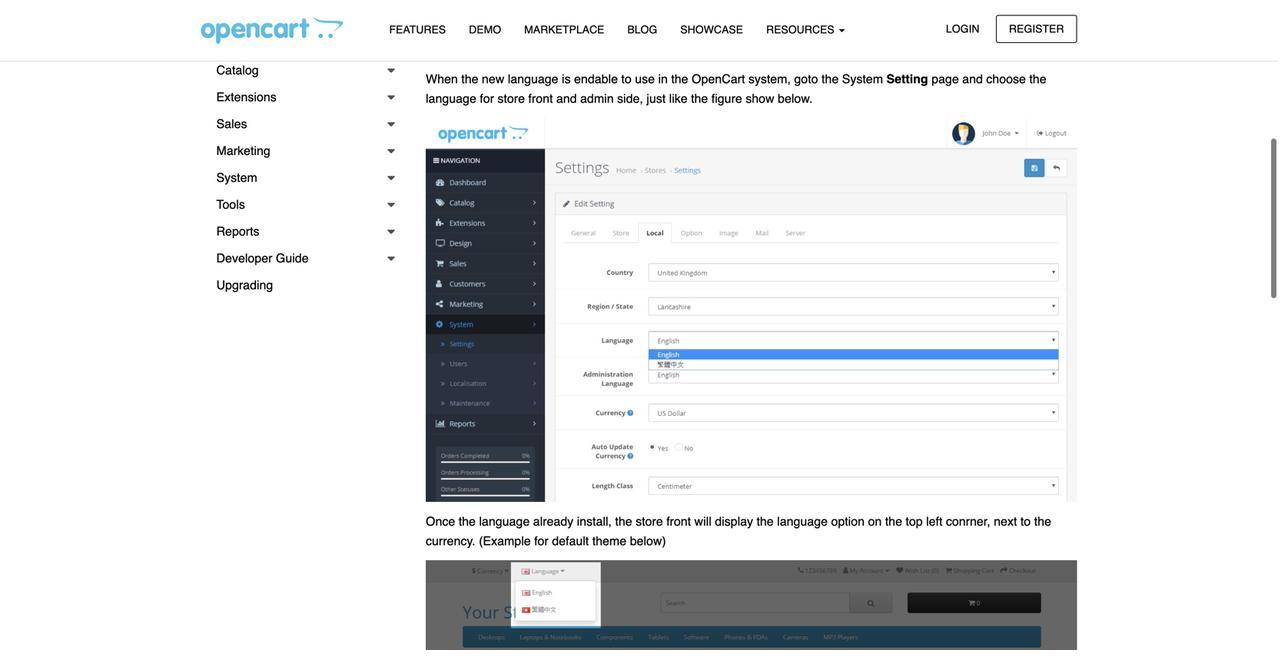 Task type: locate. For each thing, give the bounding box(es) containing it.
0 horizontal spatial to
[[621, 72, 632, 86]]

the left new
[[461, 72, 478, 86]]

new
[[482, 72, 504, 86]]

the right the next
[[1034, 515, 1051, 529]]

for down new
[[480, 91, 494, 106]]

features
[[389, 23, 446, 36]]

language up (example
[[479, 515, 530, 529]]

store inside page and choose the language for store front and admin side, just like the figure show below.
[[498, 91, 525, 106]]

language
[[508, 72, 558, 86], [426, 91, 476, 106], [479, 515, 530, 529], [777, 515, 828, 529]]

1 vertical spatial and
[[556, 91, 577, 106]]

0 vertical spatial system
[[842, 72, 883, 86]]

default
[[552, 534, 589, 549]]

catalog link
[[201, 57, 403, 84]]

system up tools
[[216, 171, 257, 185]]

security
[[246, 7, 285, 19]]

system
[[842, 72, 883, 86], [216, 171, 257, 185]]

front inside page and choose the language for store front and admin side, just like the figure show below.
[[528, 91, 553, 106]]

front for will
[[666, 515, 691, 529]]

upgrading
[[216, 278, 273, 292]]

tools link
[[201, 191, 403, 218]]

front inside 'once the language already install, the store front will display the language option on the top left conrner, next to the currency. (example for default theme below)'
[[666, 515, 691, 529]]

and right page
[[962, 72, 983, 86]]

the right goto
[[822, 72, 839, 86]]

0 horizontal spatial and
[[556, 91, 577, 106]]

front
[[528, 91, 553, 106], [666, 515, 691, 529]]

0 horizontal spatial front
[[528, 91, 553, 106]]

store for for
[[498, 91, 525, 106]]

language down the when
[[426, 91, 476, 106]]

the right in
[[671, 72, 688, 86]]

1 horizontal spatial store
[[636, 515, 663, 529]]

when
[[426, 72, 458, 86]]

1 vertical spatial store
[[636, 515, 663, 529]]

reports
[[216, 224, 259, 239]]

the right on
[[885, 515, 902, 529]]

store
[[498, 91, 525, 106], [636, 515, 663, 529]]

opencart
[[692, 72, 745, 86]]

the
[[461, 72, 478, 86], [671, 72, 688, 86], [822, 72, 839, 86], [1029, 72, 1046, 86], [691, 91, 708, 106], [459, 515, 476, 529], [615, 515, 632, 529], [757, 515, 774, 529], [885, 515, 902, 529], [1034, 515, 1051, 529]]

0 vertical spatial to
[[621, 72, 632, 86]]

0 horizontal spatial for
[[480, 91, 494, 106]]

endable
[[574, 72, 618, 86]]

when the new language is endable to use in the opencart system, goto the system setting
[[426, 72, 928, 86]]

0 vertical spatial front
[[528, 91, 553, 106]]

0 vertical spatial store
[[498, 91, 525, 106]]

admin
[[580, 91, 614, 106]]

is
[[562, 72, 571, 86]]

1 horizontal spatial to
[[1020, 515, 1031, 529]]

and
[[962, 72, 983, 86], [556, 91, 577, 106]]

language left is on the top left of page
[[508, 72, 558, 86]]

and down is on the top left of page
[[556, 91, 577, 106]]

side,
[[617, 91, 643, 106]]

conrner,
[[946, 515, 990, 529]]

0 horizontal spatial store
[[498, 91, 525, 106]]

1 horizontal spatial and
[[962, 72, 983, 86]]

front left 'admin'
[[528, 91, 553, 106]]

sales link
[[201, 111, 403, 138]]

for down already in the bottom of the page
[[534, 534, 549, 549]]

left
[[926, 515, 943, 529]]

on
[[868, 515, 882, 529]]

store for the
[[636, 515, 663, 529]]

1 horizontal spatial front
[[666, 515, 691, 529]]

figure
[[711, 91, 742, 106]]

1 vertical spatial front
[[666, 515, 691, 529]]

demo link
[[457, 16, 513, 43]]

to left use
[[621, 72, 632, 86]]

the right display
[[757, 515, 774, 529]]

for
[[480, 91, 494, 106], [534, 534, 549, 549]]

option
[[831, 515, 865, 529]]

store inside 'once the language already install, the store front will display the language option on the top left conrner, next to the currency. (example for default theme below)'
[[636, 515, 663, 529]]

basic
[[217, 7, 243, 19]]

the right "choose"
[[1029, 72, 1046, 86]]

0 horizontal spatial system
[[216, 171, 257, 185]]

0 vertical spatial for
[[480, 91, 494, 106]]

store down new
[[498, 91, 525, 106]]

front left will
[[666, 515, 691, 529]]

to right the next
[[1020, 515, 1031, 529]]

vqmod
[[217, 33, 252, 46]]

to
[[621, 72, 632, 86], [1020, 515, 1031, 529]]

store front - multi languages select image
[[426, 561, 1077, 651]]

like
[[669, 91, 688, 106]]

features link
[[378, 16, 457, 43]]

already
[[533, 515, 573, 529]]

below)
[[630, 534, 666, 549]]

top
[[906, 515, 923, 529]]

theme
[[592, 534, 626, 549]]

the right like
[[691, 91, 708, 106]]

use
[[635, 72, 655, 86]]

practices
[[288, 7, 333, 19]]

1 horizontal spatial for
[[534, 534, 549, 549]]

system left setting
[[842, 72, 883, 86]]

store up below)
[[636, 515, 663, 529]]

1 vertical spatial for
[[534, 534, 549, 549]]

language inside page and choose the language for store front and admin side, just like the figure show below.
[[426, 91, 476, 106]]

marketing link
[[201, 138, 403, 164]]

1 vertical spatial to
[[1020, 515, 1031, 529]]

just
[[647, 91, 666, 106]]



Task type: vqa. For each thing, say whether or not it's contained in the screenshot.
THE STORE
yes



Task type: describe. For each thing, give the bounding box(es) containing it.
developer
[[216, 251, 272, 266]]

for inside page and choose the language for store front and admin side, just like the figure show below.
[[480, 91, 494, 106]]

marketing
[[216, 144, 270, 158]]

the up currency.
[[459, 515, 476, 529]]

vqmod link
[[202, 26, 403, 53]]

catalog
[[216, 63, 259, 77]]

choose
[[986, 72, 1026, 86]]

1 vertical spatial system
[[216, 171, 257, 185]]

guide
[[276, 251, 309, 266]]

select language for store front and admin image
[[426, 118, 1077, 502]]

page
[[932, 72, 959, 86]]

1 horizontal spatial system
[[842, 72, 883, 86]]

below.
[[778, 91, 813, 106]]

display
[[715, 515, 753, 529]]

in
[[658, 72, 668, 86]]

(example
[[479, 534, 531, 549]]

resources link
[[755, 16, 857, 43]]

showcase
[[680, 23, 743, 36]]

sales
[[216, 117, 247, 131]]

blog link
[[616, 16, 669, 43]]

next
[[994, 515, 1017, 529]]

register
[[1009, 23, 1064, 35]]

register link
[[996, 15, 1077, 43]]

install,
[[577, 515, 612, 529]]

for inside 'once the language already install, the store front will display the language option on the top left conrner, next to the currency. (example for default theme below)'
[[534, 534, 549, 549]]

demo
[[469, 23, 501, 36]]

marketplace
[[524, 23, 604, 36]]

opencart - open source shopping cart solution image
[[201, 16, 343, 44]]

will
[[694, 515, 711, 529]]

show
[[746, 91, 774, 106]]

system link
[[201, 164, 403, 191]]

basic security practices
[[217, 7, 333, 19]]

setting
[[886, 72, 928, 86]]

once the language already install, the store front will display the language option on the top left conrner, next to the currency. (example for default theme below)
[[426, 515, 1051, 549]]

page and choose the language for store front and admin side, just like the figure show below.
[[426, 72, 1046, 106]]

goto
[[794, 72, 818, 86]]

marketplace link
[[513, 16, 616, 43]]

developer guide
[[216, 251, 309, 266]]

reports link
[[201, 218, 403, 245]]

installed language in language list image
[[426, 0, 1077, 59]]

language left option
[[777, 515, 828, 529]]

tools
[[216, 198, 245, 212]]

currency.
[[426, 534, 475, 549]]

login
[[946, 23, 979, 35]]

blog
[[627, 23, 657, 36]]

to inside 'once the language already install, the store front will display the language option on the top left conrner, next to the currency. (example for default theme below)'
[[1020, 515, 1031, 529]]

showcase link
[[669, 16, 755, 43]]

the up theme in the left of the page
[[615, 515, 632, 529]]

front for and
[[528, 91, 553, 106]]

extensions link
[[201, 84, 403, 111]]

0 vertical spatial and
[[962, 72, 983, 86]]

upgrading link
[[201, 272, 403, 299]]

extensions
[[216, 90, 276, 104]]

basic security practices link
[[202, 0, 403, 26]]

resources
[[766, 23, 837, 36]]

developer guide link
[[201, 245, 403, 272]]

login link
[[933, 15, 993, 43]]

system,
[[748, 72, 791, 86]]

once
[[426, 515, 455, 529]]



